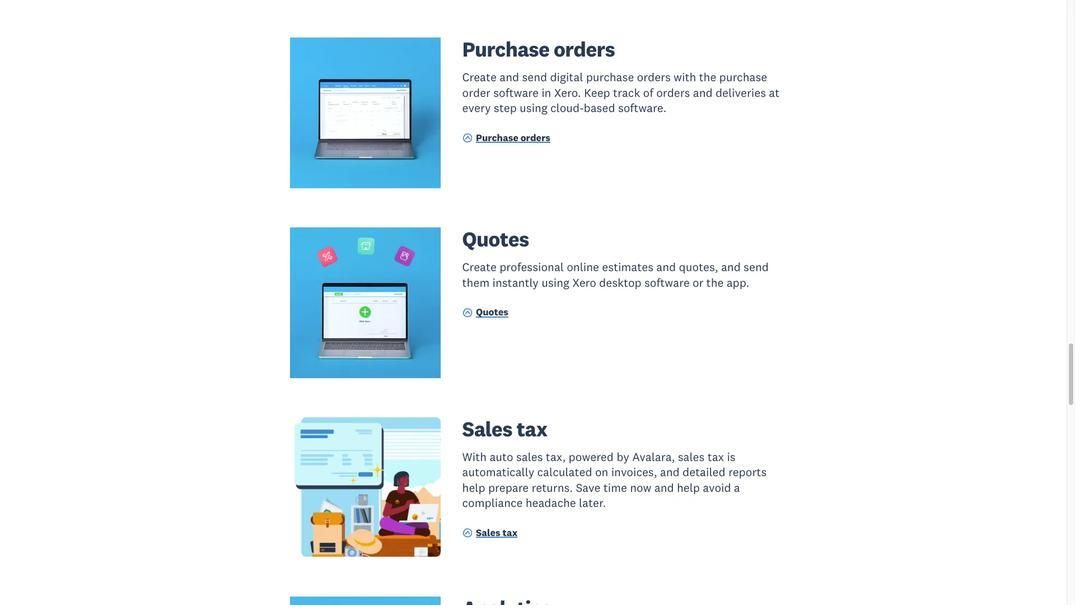 Task type: vqa. For each thing, say whether or not it's contained in the screenshot.
is
yes



Task type: describe. For each thing, give the bounding box(es) containing it.
returns.
[[532, 480, 573, 495]]

2 help from the left
[[677, 480, 700, 495]]

sales tax button
[[463, 526, 518, 541]]

software inside create professional online estimates and quotes, and send them instantly using xero desktop software or the app.
[[645, 275, 690, 290]]

0 vertical spatial tax
[[517, 416, 548, 442]]

quotes button
[[463, 306, 509, 321]]

desktop
[[600, 275, 642, 290]]

2 purchase from the left
[[720, 70, 768, 85]]

calculated
[[538, 465, 593, 480]]

compliance
[[463, 495, 523, 510]]

on
[[596, 465, 609, 480]]

purchase orders inside button
[[476, 132, 551, 144]]

xero.
[[554, 85, 581, 100]]

and up app.
[[722, 260, 741, 275]]

later.
[[579, 495, 606, 510]]

digital
[[550, 70, 583, 85]]

avalara,
[[633, 449, 675, 464]]

by
[[617, 449, 630, 464]]

every
[[463, 100, 491, 115]]

and right now
[[655, 480, 674, 495]]

sales inside sales tax button
[[476, 526, 501, 539]]

invoices,
[[612, 465, 658, 480]]

estimates
[[602, 260, 654, 275]]

software.
[[618, 100, 667, 115]]

using inside create professional online estimates and quotes, and send them instantly using xero desktop software or the app.
[[542, 275, 570, 290]]

send inside create and send digital purchase orders with the purchase order software in xero. keep track of orders and deliveries at every step using cloud-based software.
[[522, 70, 547, 85]]

purchase orders button
[[463, 131, 551, 146]]

quotes inside button
[[476, 306, 509, 318]]

with
[[674, 70, 697, 85]]

automatically
[[463, 465, 535, 480]]

professional
[[500, 260, 564, 275]]

cloud-
[[551, 100, 584, 115]]

tax,
[[546, 449, 566, 464]]

1 sales from the left
[[517, 449, 543, 464]]

avoid
[[703, 480, 731, 495]]



Task type: locate. For each thing, give the bounding box(es) containing it.
1 vertical spatial the
[[707, 275, 724, 290]]

send
[[522, 70, 547, 85], [744, 260, 769, 275]]

tax left is
[[708, 449, 725, 464]]

1 purchase from the left
[[586, 70, 634, 85]]

0 vertical spatial the
[[700, 70, 717, 85]]

of
[[643, 85, 654, 100]]

orders inside purchase orders button
[[521, 132, 551, 144]]

orders up of at the right top of page
[[637, 70, 671, 85]]

is
[[727, 449, 736, 464]]

orders
[[554, 36, 615, 62], [637, 70, 671, 85], [657, 85, 691, 100], [521, 132, 551, 144]]

purchase orders
[[463, 36, 615, 62], [476, 132, 551, 144]]

create professional online estimates and quotes, and send them instantly using xero desktop software or the app.
[[463, 260, 769, 290]]

tax inside button
[[503, 526, 518, 539]]

2 vertical spatial tax
[[503, 526, 518, 539]]

1 horizontal spatial help
[[677, 480, 700, 495]]

deliveries
[[716, 85, 766, 100]]

1 vertical spatial quotes
[[476, 306, 509, 318]]

purchase
[[586, 70, 634, 85], [720, 70, 768, 85]]

1 vertical spatial create
[[463, 260, 497, 275]]

help down detailed
[[677, 480, 700, 495]]

quotes up professional
[[463, 226, 529, 252]]

0 vertical spatial create
[[463, 70, 497, 85]]

with
[[463, 449, 487, 464]]

sales tax up auto
[[463, 416, 548, 442]]

0 vertical spatial sales
[[463, 416, 513, 442]]

1 vertical spatial purchase
[[476, 132, 519, 144]]

software inside create and send digital purchase orders with the purchase order software in xero. keep track of orders and deliveries at every step using cloud-based software.
[[494, 85, 539, 100]]

1 vertical spatial sales tax
[[476, 526, 518, 539]]

and
[[500, 70, 519, 85], [693, 85, 713, 100], [657, 260, 676, 275], [722, 260, 741, 275], [660, 465, 680, 480], [655, 480, 674, 495]]

software
[[494, 85, 539, 100], [645, 275, 690, 290]]

create up order in the left top of the page
[[463, 70, 497, 85]]

1 horizontal spatial sales
[[678, 449, 705, 464]]

create and send digital purchase orders with the purchase order software in xero. keep track of orders and deliveries at every step using cloud-based software.
[[463, 70, 780, 115]]

the right with
[[700, 70, 717, 85]]

quotes down them
[[476, 306, 509, 318]]

order
[[463, 85, 491, 100]]

1 vertical spatial using
[[542, 275, 570, 290]]

purchase up keep
[[586, 70, 634, 85]]

quotes,
[[679, 260, 719, 275]]

0 vertical spatial software
[[494, 85, 539, 100]]

using inside create and send digital purchase orders with the purchase order software in xero. keep track of orders and deliveries at every step using cloud-based software.
[[520, 100, 548, 115]]

0 horizontal spatial send
[[522, 70, 547, 85]]

and up step at the left
[[500, 70, 519, 85]]

using
[[520, 100, 548, 115], [542, 275, 570, 290]]

purchase
[[463, 36, 550, 62], [476, 132, 519, 144]]

0 horizontal spatial sales
[[517, 449, 543, 464]]

create inside create and send digital purchase orders with the purchase order software in xero. keep track of orders and deliveries at every step using cloud-based software.
[[463, 70, 497, 85]]

the inside create professional online estimates and quotes, and send them instantly using xero desktop software or the app.
[[707, 275, 724, 290]]

the right or
[[707, 275, 724, 290]]

and left the quotes,
[[657, 260, 676, 275]]

create inside create professional online estimates and quotes, and send them instantly using xero desktop software or the app.
[[463, 260, 497, 275]]

sales
[[463, 416, 513, 442], [476, 526, 501, 539]]

send inside create professional online estimates and quotes, and send them instantly using xero desktop software or the app.
[[744, 260, 769, 275]]

a
[[734, 480, 741, 495]]

track
[[614, 85, 641, 100]]

at
[[769, 85, 780, 100]]

prepare
[[488, 480, 529, 495]]

0 vertical spatial using
[[520, 100, 548, 115]]

sales left tax,
[[517, 449, 543, 464]]

powered
[[569, 449, 614, 464]]

1 help from the left
[[463, 480, 486, 495]]

1 vertical spatial tax
[[708, 449, 725, 464]]

software up step at the left
[[494, 85, 539, 100]]

send up app.
[[744, 260, 769, 275]]

help
[[463, 480, 486, 495], [677, 480, 700, 495]]

sales tax inside button
[[476, 526, 518, 539]]

auto
[[490, 449, 514, 464]]

0 horizontal spatial purchase
[[586, 70, 634, 85]]

based
[[584, 100, 616, 115]]

app.
[[727, 275, 750, 290]]

2 sales from the left
[[678, 449, 705, 464]]

0 vertical spatial purchase
[[463, 36, 550, 62]]

0 horizontal spatial help
[[463, 480, 486, 495]]

0 vertical spatial sales tax
[[463, 416, 548, 442]]

1 horizontal spatial software
[[645, 275, 690, 290]]

with auto sales tax, powered by avalara, sales tax is automatically calculated on invoices, and detailed reports help prepare returns. save time now and help avoid a compliance headache later.
[[463, 449, 767, 510]]

send up in
[[522, 70, 547, 85]]

2 create from the top
[[463, 260, 497, 275]]

orders down in
[[521, 132, 551, 144]]

help up compliance
[[463, 480, 486, 495]]

tax up tax,
[[517, 416, 548, 442]]

online
[[567, 260, 599, 275]]

purchase orders down step at the left
[[476, 132, 551, 144]]

0 vertical spatial quotes
[[463, 226, 529, 252]]

1 vertical spatial software
[[645, 275, 690, 290]]

now
[[630, 480, 652, 495]]

purchase up deliveries on the top right
[[720, 70, 768, 85]]

sales up detailed
[[678, 449, 705, 464]]

time
[[604, 480, 627, 495]]

tax
[[517, 416, 548, 442], [708, 449, 725, 464], [503, 526, 518, 539]]

0 vertical spatial send
[[522, 70, 547, 85]]

1 horizontal spatial purchase
[[720, 70, 768, 85]]

the
[[700, 70, 717, 85], [707, 275, 724, 290]]

and down avalara,
[[660, 465, 680, 480]]

sales tax
[[463, 416, 548, 442], [476, 526, 518, 539]]

using down professional
[[542, 275, 570, 290]]

create for purchase orders
[[463, 70, 497, 85]]

1 horizontal spatial send
[[744, 260, 769, 275]]

1 vertical spatial send
[[744, 260, 769, 275]]

them
[[463, 275, 490, 290]]

reports
[[729, 465, 767, 480]]

orders up digital
[[554, 36, 615, 62]]

1 vertical spatial purchase orders
[[476, 132, 551, 144]]

0 vertical spatial purchase orders
[[463, 36, 615, 62]]

sales
[[517, 449, 543, 464], [678, 449, 705, 464]]

keep
[[584, 85, 611, 100]]

xero
[[573, 275, 597, 290]]

purchase down step at the left
[[476, 132, 519, 144]]

instantly
[[493, 275, 539, 290]]

tax inside with auto sales tax, powered by avalara, sales tax is automatically calculated on invoices, and detailed reports help prepare returns. save time now and help avoid a compliance headache later.
[[708, 449, 725, 464]]

or
[[693, 275, 704, 290]]

create
[[463, 70, 497, 85], [463, 260, 497, 275]]

create up them
[[463, 260, 497, 275]]

and down with
[[693, 85, 713, 100]]

create for quotes
[[463, 260, 497, 275]]

purchase orders up digital
[[463, 36, 615, 62]]

sales tax down compliance
[[476, 526, 518, 539]]

headache
[[526, 495, 576, 510]]

1 create from the top
[[463, 70, 497, 85]]

step
[[494, 100, 517, 115]]

software left or
[[645, 275, 690, 290]]

detailed
[[683, 465, 726, 480]]

1 vertical spatial sales
[[476, 526, 501, 539]]

orders down with
[[657, 85, 691, 100]]

purchase up order in the left top of the page
[[463, 36, 550, 62]]

using down in
[[520, 100, 548, 115]]

save
[[576, 480, 601, 495]]

the inside create and send digital purchase orders with the purchase order software in xero. keep track of orders and deliveries at every step using cloud-based software.
[[700, 70, 717, 85]]

purchase inside button
[[476, 132, 519, 144]]

sales up with
[[463, 416, 513, 442]]

in
[[542, 85, 552, 100]]

tax down compliance
[[503, 526, 518, 539]]

quotes
[[463, 226, 529, 252], [476, 306, 509, 318]]

sales down compliance
[[476, 526, 501, 539]]

0 horizontal spatial software
[[494, 85, 539, 100]]



